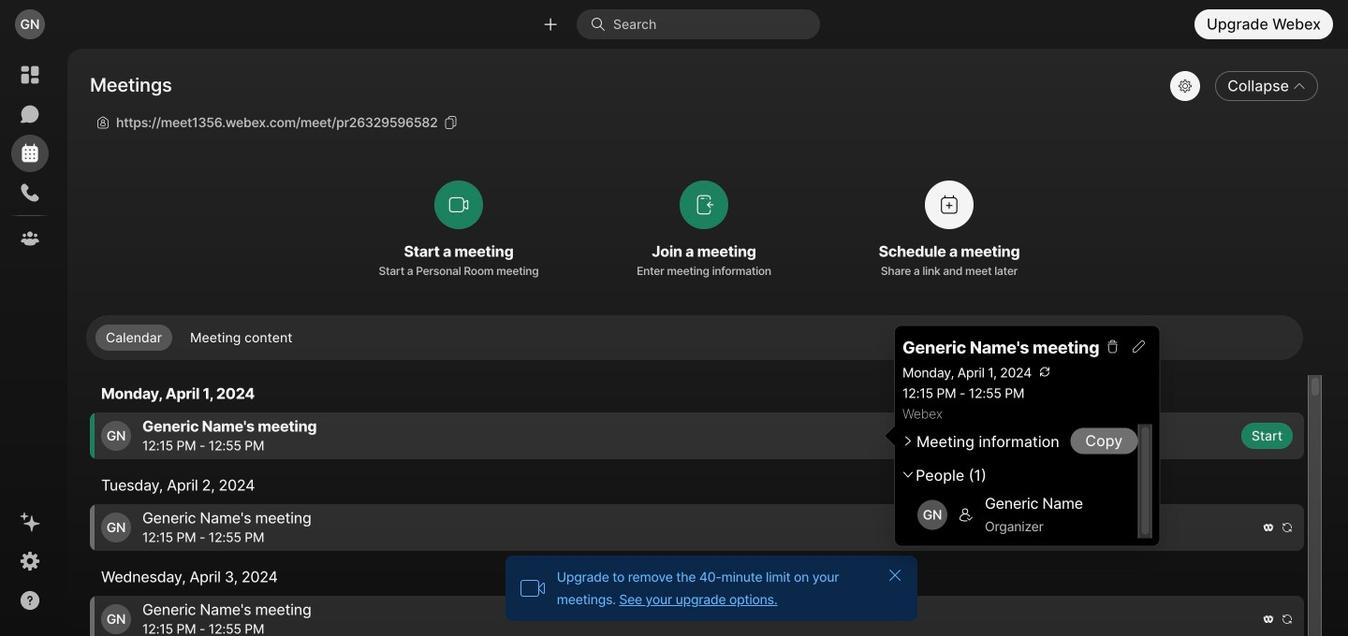 Task type: vqa. For each thing, say whether or not it's contained in the screenshot.
"camera_28" Image
yes



Task type: describe. For each thing, give the bounding box(es) containing it.
cancel_16 image
[[888, 569, 903, 584]]

webex tab list
[[11, 56, 49, 258]]

arrow down_12 image
[[903, 470, 913, 481]]



Task type: locate. For each thing, give the bounding box(es) containing it.
navigation
[[0, 49, 60, 637]]

april 1, 2024 12:15 pm to 12:55 pm generic name's meeting recurring meeting,  generic name list item
[[90, 413, 1305, 460]]

meeting response image
[[959, 508, 974, 523]]

recurring_12 image
[[1040, 367, 1051, 378]]

camera_28 image
[[520, 576, 546, 602]]

generic name (genericname382024@gmail.com · organizer) list item
[[903, 491, 1138, 540]]



